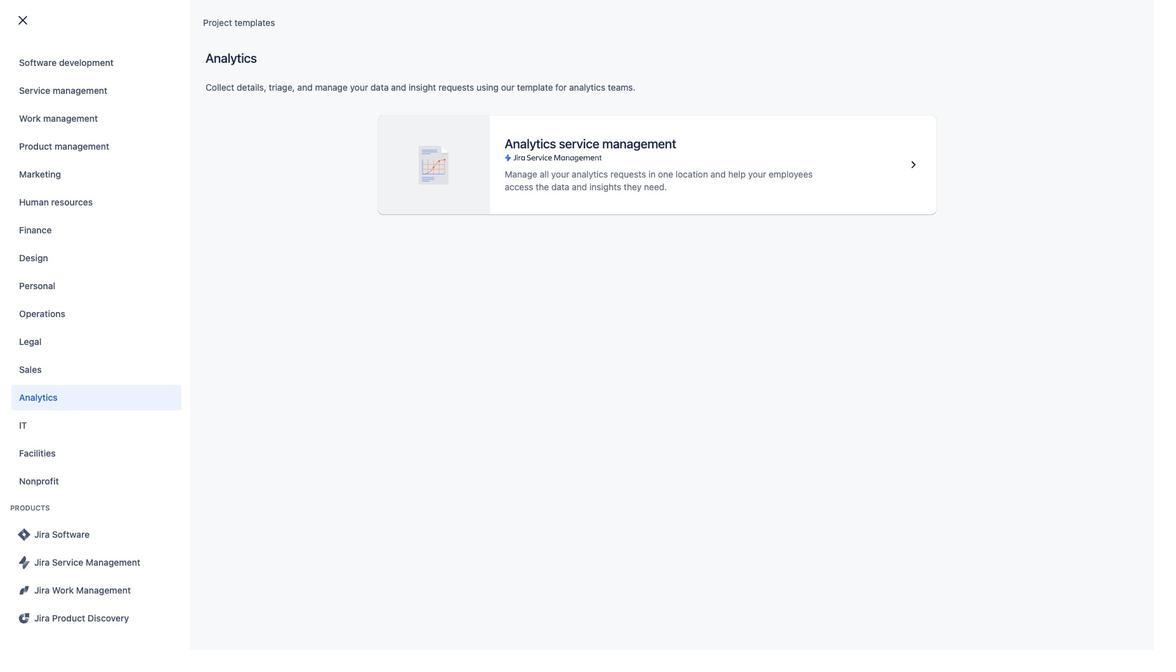 Task type: describe. For each thing, give the bounding box(es) containing it.
human resources
[[19, 197, 93, 208]]

project templates link
[[203, 15, 275, 30]]

it button
[[11, 413, 181, 439]]

in
[[649, 169, 656, 180]]

sales
[[19, 364, 42, 375]]

management for jira work management
[[76, 585, 131, 596]]

jira work management image
[[16, 583, 32, 598]]

software development button
[[11, 50, 181, 76]]

jira work management button
[[11, 578, 181, 604]]

0 horizontal spatial your
[[350, 82, 368, 93]]

business
[[408, 154, 444, 165]]

discovery
[[88, 613, 129, 624]]

star my kanban project image
[[30, 213, 45, 228]]

star project-1374 image
[[30, 304, 45, 320]]

work management
[[19, 113, 98, 124]]

work management button
[[11, 106, 181, 131]]

bundles
[[19, 29, 53, 40]]

goodmorning
[[75, 184, 131, 195]]

and left insight
[[391, 82, 406, 93]]

work inside button
[[19, 113, 41, 124]]

nonprofit button
[[11, 469, 181, 494]]

jira for jira software
[[34, 529, 50, 540]]

software for star goodmorning icon
[[408, 185, 443, 195]]

jira for jira product discovery
[[34, 613, 50, 624]]

resources
[[51, 197, 93, 208]]

collect details, triage, and manage your data and insight requests using our template for analytics teams.
[[206, 82, 636, 93]]

made for you
[[19, 1, 74, 12]]

products
[[235, 93, 272, 104]]

jira service management button
[[11, 550, 181, 576]]

product management
[[19, 141, 109, 152]]

projects
[[25, 52, 79, 70]]

managed for star go to market sample icon
[[367, 154, 405, 165]]

analytics inside button
[[19, 392, 58, 403]]

manage
[[505, 169, 537, 180]]

jira for jira service management
[[34, 557, 50, 568]]

star goodmorning image
[[30, 183, 45, 198]]

project templates
[[203, 17, 275, 28]]

analytics button
[[11, 385, 181, 411]]

name
[[54, 128, 79, 139]]

team-managed software for star my kanban project icon
[[341, 215, 443, 226]]

lead
[[510, 128, 530, 139]]

made
[[19, 1, 42, 12]]

management for service management
[[53, 85, 107, 96]]

manage all your analytics requests in one location and help your employees access the data and insights they need.
[[505, 169, 813, 192]]

jira service management
[[34, 557, 140, 568]]

sales button
[[11, 357, 181, 383]]

lead button
[[504, 126, 545, 140]]

products
[[10, 504, 50, 512]]

0 vertical spatial data
[[371, 82, 389, 93]]

they
[[624, 181, 642, 192]]

0 horizontal spatial requests
[[439, 82, 474, 93]]

team- for star my kanban project icon
[[341, 215, 367, 226]]

service management
[[19, 85, 107, 96]]

jira product discovery
[[34, 613, 129, 624]]

back to projects image
[[15, 13, 30, 28]]

template
[[517, 82, 553, 93]]

collect
[[206, 82, 234, 93]]

jira software button
[[11, 522, 181, 548]]

work inside button
[[52, 585, 74, 596]]

it
[[19, 420, 27, 431]]

team-managed business
[[341, 154, 444, 165]]

finance button
[[11, 218, 181, 243]]

0 vertical spatial service
[[19, 85, 50, 96]]

help
[[728, 169, 746, 180]]

insights
[[590, 181, 621, 192]]

and left help
[[711, 169, 726, 180]]

Search Projects text field
[[27, 90, 151, 108]]

managed for star goodmorning icon
[[367, 185, 405, 195]]

1 horizontal spatial service
[[52, 557, 83, 568]]

management for jira service management
[[86, 557, 140, 568]]

jira for jira work management
[[34, 585, 50, 596]]

employees
[[769, 169, 813, 180]]

nonprofit
[[19, 476, 59, 487]]

goodmorning link
[[54, 183, 230, 198]]

1 vertical spatial product
[[52, 613, 85, 624]]

software inside the "software development" button
[[19, 57, 57, 68]]

details,
[[237, 82, 266, 93]]

legal
[[19, 336, 42, 347]]



Task type: locate. For each thing, give the bounding box(es) containing it.
location
[[676, 169, 708, 180]]

1 horizontal spatial requests
[[611, 169, 646, 180]]

work up jira product discovery
[[52, 585, 74, 596]]

your right manage
[[350, 82, 368, 93]]

2 vertical spatial team-
[[341, 215, 367, 226]]

project
[[203, 17, 232, 28]]

1 vertical spatial software
[[52, 529, 90, 540]]

1 vertical spatial work
[[52, 585, 74, 596]]

1 software from the top
[[408, 185, 443, 195]]

work
[[19, 113, 41, 124], [52, 585, 74, 596]]

management up name button
[[43, 113, 98, 124]]

1 vertical spatial requests
[[611, 169, 646, 180]]

facilities button
[[11, 441, 181, 466]]

and left insights
[[572, 181, 587, 192]]

legal button
[[11, 329, 181, 355]]

2 vertical spatial managed
[[367, 215, 405, 226]]

0 horizontal spatial data
[[371, 82, 389, 93]]

management
[[86, 557, 140, 568], [76, 585, 131, 596]]

1 managed from the top
[[367, 154, 405, 165]]

jira work management
[[34, 585, 131, 596]]

analytics service management
[[505, 136, 676, 151]]

access
[[505, 181, 533, 192]]

management inside work management button
[[43, 113, 98, 124]]

analytics up insights
[[572, 169, 608, 180]]

software inside the jira software button
[[52, 529, 90, 540]]

management inside product management button
[[55, 141, 109, 152]]

1 vertical spatial management
[[76, 585, 131, 596]]

star nacho prod image
[[30, 244, 45, 259]]

jira down the products
[[34, 529, 50, 540]]

analytics left "teams."
[[569, 82, 606, 93]]

personal button
[[11, 274, 181, 299]]

management inside service management button
[[53, 85, 107, 96]]

0 horizontal spatial work
[[19, 113, 41, 124]]

analytics down "sales"
[[19, 392, 58, 403]]

1 vertical spatial analytics
[[505, 136, 556, 151]]

Search field
[[913, 7, 1040, 28]]

banner
[[0, 0, 1154, 36]]

marketing button
[[11, 162, 181, 187]]

0 vertical spatial for
[[45, 1, 56, 12]]

software development
[[19, 57, 114, 68]]

product
[[19, 141, 52, 152], [52, 613, 85, 624]]

analytics up manage
[[505, 136, 556, 151]]

using
[[477, 82, 499, 93]]

1 vertical spatial analytics
[[572, 169, 608, 180]]

0 vertical spatial software
[[408, 185, 443, 195]]

analytics inside manage all your analytics requests in one location and help your employees access the data and insights they need.
[[572, 169, 608, 180]]

1 vertical spatial managed
[[367, 185, 405, 195]]

human
[[19, 197, 49, 208]]

for
[[45, 1, 56, 12], [556, 82, 567, 93]]

data right the
[[551, 181, 570, 192]]

our
[[501, 82, 515, 93]]

for inside button
[[45, 1, 56, 12]]

primary element
[[8, 0, 903, 35]]

design button
[[11, 246, 181, 271]]

star nova project image
[[30, 274, 45, 289]]

1 vertical spatial team-
[[341, 185, 367, 195]]

managed
[[367, 154, 405, 165], [367, 185, 405, 195], [367, 215, 405, 226]]

jira down collect
[[218, 93, 233, 104]]

team-
[[341, 154, 367, 165], [341, 185, 367, 195], [341, 215, 367, 226]]

data inside manage all your analytics requests in one location and help your employees access the data and insights they need.
[[551, 181, 570, 192]]

1 vertical spatial software
[[408, 215, 443, 226]]

open image
[[284, 91, 300, 107]]

development
[[59, 57, 114, 68]]

and
[[297, 82, 313, 93], [391, 82, 406, 93], [711, 169, 726, 180], [572, 181, 587, 192]]

1 team- from the top
[[341, 154, 367, 165]]

marketing
[[19, 169, 61, 180]]

jira work management image
[[16, 583, 32, 598]]

team-managed software
[[341, 185, 443, 195], [341, 215, 443, 226]]

management for product management
[[55, 141, 109, 152]]

management up the in
[[602, 136, 676, 151]]

requests up they
[[611, 169, 646, 180]]

for right template
[[556, 82, 567, 93]]

management up discovery
[[76, 585, 131, 596]]

service down the jira software
[[52, 557, 83, 568]]

and right triage,
[[297, 82, 313, 93]]

software for star my kanban project icon
[[408, 215, 443, 226]]

analytics
[[206, 51, 257, 65], [505, 136, 556, 151], [19, 392, 58, 403]]

management down development
[[53, 85, 107, 96]]

jira right jira work management icon at the bottom left of the page
[[34, 585, 50, 596]]

management down the jira software button
[[86, 557, 140, 568]]

analytics up collect
[[206, 51, 257, 65]]

service
[[19, 85, 50, 96], [52, 557, 83, 568]]

2 vertical spatial analytics
[[19, 392, 58, 403]]

name button
[[49, 126, 97, 140]]

1 horizontal spatial data
[[551, 181, 570, 192]]

jira product discovery button
[[11, 606, 181, 631]]

3 team- from the top
[[341, 215, 367, 226]]

product management button
[[11, 134, 181, 159]]

insight
[[409, 82, 436, 93]]

jira down the jira software
[[34, 557, 50, 568]]

requests inside manage all your analytics requests in one location and help your employees access the data and insights they need.
[[611, 169, 646, 180]]

1 vertical spatial for
[[556, 82, 567, 93]]

your right all
[[551, 169, 570, 180]]

bundles button
[[11, 22, 181, 48]]

jira service management image
[[505, 153, 602, 163], [505, 153, 602, 163], [16, 555, 32, 571], [16, 555, 32, 571]]

managed for star my kanban project icon
[[367, 215, 405, 226]]

data
[[371, 82, 389, 93], [551, 181, 570, 192]]

operations
[[19, 308, 65, 319]]

triage,
[[269, 82, 295, 93]]

requests
[[439, 82, 474, 93], [611, 169, 646, 180]]

1 horizontal spatial for
[[556, 82, 567, 93]]

management for work management
[[43, 113, 98, 124]]

2 software from the top
[[408, 215, 443, 226]]

3 managed from the top
[[367, 215, 405, 226]]

data left insight
[[371, 82, 389, 93]]

software
[[408, 185, 443, 195], [408, 215, 443, 226]]

2 team- from the top
[[341, 185, 367, 195]]

0 horizontal spatial service
[[19, 85, 50, 96]]

software
[[19, 57, 57, 68], [52, 529, 90, 540]]

team- for star goodmorning icon
[[341, 185, 367, 195]]

teams.
[[608, 82, 636, 93]]

1 vertical spatial service
[[52, 557, 83, 568]]

facilities
[[19, 448, 56, 459]]

analytics service management image
[[906, 157, 921, 173]]

management inside button
[[76, 585, 131, 596]]

team-managed software for star goodmorning icon
[[341, 185, 443, 195]]

software up jira service management
[[52, 529, 90, 540]]

jira software
[[34, 529, 90, 540]]

0 vertical spatial requests
[[439, 82, 474, 93]]

made for you button
[[11, 0, 181, 20]]

analytics
[[569, 82, 606, 93], [572, 169, 608, 180]]

work up star go to market sample icon
[[19, 113, 41, 124]]

0 vertical spatial software
[[19, 57, 57, 68]]

software down bundles
[[19, 57, 57, 68]]

2 horizontal spatial your
[[748, 169, 766, 180]]

1 team-managed software from the top
[[341, 185, 443, 195]]

product up star go to market sample icon
[[19, 141, 52, 152]]

0 vertical spatial analytics
[[206, 51, 257, 65]]

star go to market sample image
[[30, 152, 45, 168]]

0 vertical spatial work
[[19, 113, 41, 124]]

0 vertical spatial product
[[19, 141, 52, 152]]

1 horizontal spatial your
[[551, 169, 570, 180]]

management down name button
[[55, 141, 109, 152]]

0 vertical spatial management
[[86, 557, 140, 568]]

human resources button
[[11, 190, 181, 215]]

templates
[[235, 17, 275, 28]]

manage
[[315, 82, 348, 93]]

1 vertical spatial data
[[551, 181, 570, 192]]

jira down jira work management
[[34, 613, 50, 624]]

0 vertical spatial analytics
[[569, 82, 606, 93]]

one
[[658, 169, 673, 180]]

management
[[53, 85, 107, 96], [43, 113, 98, 124], [602, 136, 676, 151], [55, 141, 109, 152]]

need.
[[644, 181, 667, 192]]

jira product discovery image
[[16, 611, 32, 626], [16, 611, 32, 626]]

0 vertical spatial team-
[[341, 154, 367, 165]]

1 horizontal spatial work
[[52, 585, 74, 596]]

0 horizontal spatial for
[[45, 1, 56, 12]]

for left you
[[45, 1, 56, 12]]

1 horizontal spatial analytics
[[206, 51, 257, 65]]

management inside button
[[86, 557, 140, 568]]

the
[[536, 181, 549, 192]]

choose
[[184, 93, 215, 104]]

operations button
[[11, 301, 181, 327]]

0 vertical spatial managed
[[367, 154, 405, 165]]

service down projects
[[19, 85, 50, 96]]

0 horizontal spatial analytics
[[19, 392, 58, 403]]

previous image
[[28, 346, 43, 361]]

all
[[540, 169, 549, 180]]

requests left using
[[439, 82, 474, 93]]

product down jira work management
[[52, 613, 85, 624]]

0 vertical spatial team-managed software
[[341, 185, 443, 195]]

jira software image
[[16, 527, 32, 543], [16, 527, 32, 543]]

2 managed from the top
[[367, 185, 405, 195]]

finance
[[19, 225, 52, 235]]

service
[[559, 136, 600, 151]]

design
[[19, 253, 48, 263]]

2 horizontal spatial analytics
[[505, 136, 556, 151]]

service management button
[[11, 78, 181, 103]]

choose jira products
[[184, 93, 272, 104]]

personal
[[19, 280, 55, 291]]

jira inside button
[[34, 585, 50, 596]]

jira
[[218, 93, 233, 104], [34, 529, 50, 540], [34, 557, 50, 568], [34, 585, 50, 596], [34, 613, 50, 624]]

you
[[59, 1, 74, 12]]

1 vertical spatial team-managed software
[[341, 215, 443, 226]]

your right help
[[748, 169, 766, 180]]

2 team-managed software from the top
[[341, 215, 443, 226]]

team- for star go to market sample icon
[[341, 154, 367, 165]]



Task type: vqa. For each thing, say whether or not it's contained in the screenshot.
Viewed recently
no



